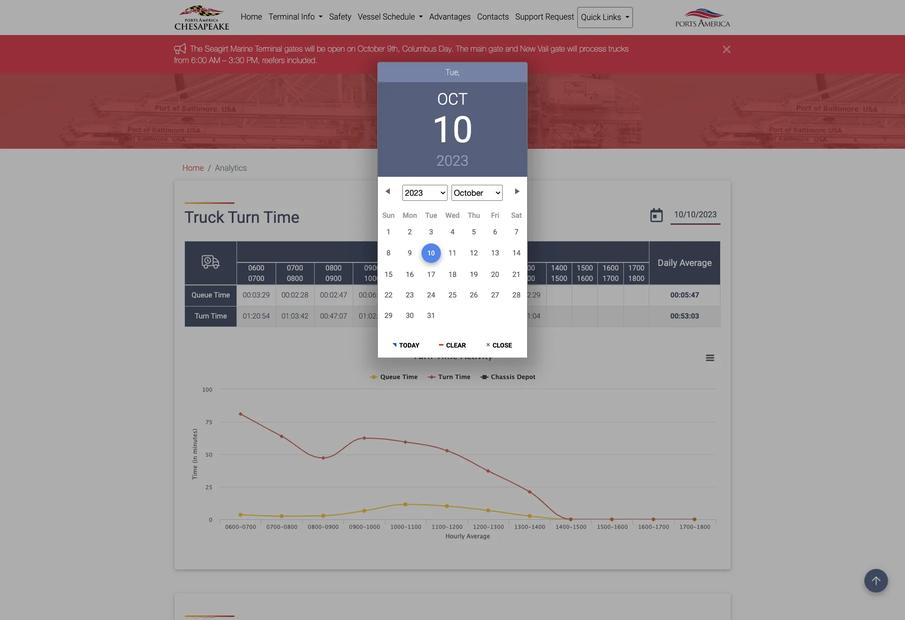Task type: describe. For each thing, give the bounding box(es) containing it.
20
[[491, 271, 499, 279]]

0 vertical spatial average
[[441, 246, 474, 257]]

queue time
[[192, 291, 230, 300]]

5
[[472, 228, 476, 237]]

1700 1800
[[628, 264, 645, 283]]

time for 00:03:29
[[214, 291, 230, 300]]

10/23/2023 cell
[[399, 285, 421, 306]]

00:10:08
[[436, 291, 463, 300]]

0 horizontal spatial 1300
[[480, 275, 497, 283]]

9th,
[[387, 44, 400, 53]]

on
[[347, 44, 356, 53]]

0700 0800
[[287, 264, 303, 283]]

1 vertical spatial 1700
[[603, 275, 619, 283]]

00:11:32
[[398, 291, 425, 300]]

11
[[449, 249, 457, 258]]

support request
[[515, 12, 574, 22]]

10/10/2023 cell
[[422, 244, 441, 263]]

advantages link
[[426, 7, 474, 27]]

00:02:29
[[514, 291, 541, 300]]

30
[[406, 312, 414, 320]]

6:00
[[191, 56, 207, 65]]

hourly average daily average
[[413, 246, 712, 268]]

01:20:54
[[243, 312, 270, 321]]

2 will from the left
[[568, 44, 577, 53]]

turn time
[[195, 312, 227, 321]]

10/24/2023 cell
[[421, 285, 442, 306]]

tue,
[[445, 68, 460, 77]]

bullhorn image
[[174, 43, 190, 54]]

23
[[406, 291, 414, 300]]

0600 0700
[[248, 264, 264, 283]]

10/13/2023 cell
[[485, 243, 506, 264]]

from
[[174, 56, 189, 65]]

1 horizontal spatial 1400
[[551, 264, 567, 272]]

10/14/2023 cell
[[506, 243, 527, 264]]

contacts
[[477, 12, 509, 22]]

analytics
[[215, 163, 247, 173]]

tue
[[425, 212, 437, 220]]

mon
[[403, 212, 417, 220]]

main
[[471, 44, 487, 53]]

27
[[491, 291, 499, 300]]

contacts link
[[474, 7, 512, 27]]

1 vertical spatial turn
[[195, 312, 209, 321]]

close
[[493, 342, 512, 349]]

sun
[[382, 212, 395, 220]]

29
[[385, 312, 393, 320]]

0 vertical spatial home link
[[238, 7, 265, 27]]

1 horizontal spatial home
[[241, 12, 262, 22]]

10/15/2023 cell
[[378, 265, 399, 285]]

10/28/2023 cell
[[506, 285, 527, 306]]

10/26/2023 cell
[[463, 285, 485, 306]]

go to top image
[[865, 569, 888, 593]]

0 vertical spatial 10
[[432, 109, 473, 152]]

0 vertical spatial turn
[[228, 208, 260, 227]]

31
[[427, 312, 435, 320]]

2
[[408, 228, 412, 237]]

2 gate from the left
[[551, 44, 565, 53]]

october
[[358, 44, 385, 53]]

1 horizontal spatial 1200
[[480, 264, 497, 272]]

1
[[387, 228, 391, 237]]

9
[[408, 249, 412, 258]]

1300 1400
[[519, 264, 535, 283]]

10/8/2023 cell
[[378, 243, 399, 264]]

daily
[[658, 258, 677, 268]]

today
[[399, 342, 419, 349]]

0900 1000
[[364, 264, 380, 283]]

1 horizontal spatial average
[[680, 258, 712, 268]]

0600
[[248, 264, 264, 272]]

close button
[[476, 333, 522, 355]]

reefers
[[262, 56, 285, 65]]

request
[[545, 12, 574, 22]]

24
[[427, 291, 435, 300]]

00:21:04
[[514, 312, 541, 321]]

0 vertical spatial 0800
[[326, 264, 342, 272]]

0800 0900
[[326, 264, 342, 283]]

0 horizontal spatial 0700
[[248, 275, 264, 283]]

terminal
[[255, 44, 282, 53]]

1 horizontal spatial 1700
[[628, 264, 645, 272]]

advantages
[[429, 12, 471, 22]]

10/1/2023 cell
[[378, 222, 399, 243]]

1 horizontal spatial 1300
[[519, 264, 535, 272]]

1 vertical spatial 0900
[[326, 275, 342, 283]]

1 horizontal spatial 1500
[[577, 264, 593, 272]]

3:30
[[229, 56, 245, 65]]

00:47:07
[[320, 312, 347, 321]]

7
[[515, 228, 519, 237]]

10/30/2023 cell
[[399, 306, 421, 327]]

1400 1500
[[551, 264, 567, 283]]

10/18/2023 cell
[[442, 265, 463, 285]]

the seagirt marine terminal gates will be open on october 9th, columbus day. the main gate and new vail gate will process trucks from 6:00 am – 3:30 pm, reefers included.
[[174, 44, 629, 65]]

0 horizontal spatial 1400
[[519, 275, 535, 283]]

25
[[449, 291, 457, 300]]

10/31/2023 cell
[[421, 306, 442, 327]]

00:02:28
[[281, 291, 309, 300]]

marine
[[231, 44, 253, 53]]

1800
[[628, 275, 645, 283]]

seagirt
[[205, 44, 229, 53]]

1 horizontal spatial 0700
[[287, 264, 303, 272]]

safety link
[[326, 7, 355, 27]]

10/2/2023 cell
[[399, 222, 421, 243]]

16
[[406, 271, 414, 279]]

10 inside cell
[[428, 250, 435, 257]]

0 vertical spatial 0900
[[364, 264, 380, 272]]

19
[[470, 271, 478, 279]]

26
[[470, 291, 478, 300]]

10/25/2023 cell
[[442, 285, 463, 306]]

01:03:42
[[281, 312, 309, 321]]

queue
[[192, 291, 212, 300]]

1000 1100
[[403, 264, 419, 283]]

day.
[[439, 44, 454, 53]]

oct 10 2023
[[432, 90, 473, 169]]



Task type: locate. For each thing, give the bounding box(es) containing it.
turn
[[228, 208, 260, 227], [195, 312, 209, 321]]

1600 1700
[[603, 264, 619, 283]]

0 horizontal spatial the
[[190, 44, 203, 53]]

1 vertical spatial 1500
[[551, 275, 567, 283]]

13
[[491, 249, 499, 258]]

process
[[580, 44, 607, 53]]

1500 down hourly average daily average
[[551, 275, 567, 283]]

1500 1600
[[577, 264, 593, 283]]

10/29/2023 cell
[[378, 306, 399, 327]]

0 horizontal spatial 1000
[[364, 275, 380, 283]]

1600 right 1500 1600
[[603, 264, 619, 272]]

00:53:03
[[670, 312, 699, 321]]

28
[[513, 291, 521, 300]]

0 vertical spatial 1700
[[628, 264, 645, 272]]

0 vertical spatial 1100
[[442, 264, 458, 272]]

1600 left 1600 1700
[[577, 275, 593, 283]]

support request link
[[512, 7, 577, 27]]

1 will from the left
[[305, 44, 315, 53]]

0 horizontal spatial 1700
[[603, 275, 619, 283]]

1100
[[442, 264, 458, 272], [403, 275, 419, 283]]

0 vertical spatial time
[[263, 208, 299, 227]]

00:02:47
[[320, 291, 347, 300]]

0 horizontal spatial 1200
[[442, 275, 458, 283]]

18
[[449, 271, 457, 279]]

0 vertical spatial 1400
[[551, 264, 567, 272]]

truck turn time
[[184, 208, 299, 227]]

grid
[[378, 211, 527, 327]]

10 down 10/3/2023 cell
[[428, 250, 435, 257]]

3
[[429, 228, 433, 237]]

0 horizontal spatial home
[[182, 163, 204, 173]]

12
[[470, 249, 478, 258]]

1300
[[519, 264, 535, 272], [480, 275, 497, 283]]

wed
[[445, 212, 460, 220]]

10
[[432, 109, 473, 152], [428, 250, 435, 257]]

grid containing sun
[[378, 211, 527, 327]]

10/17/2023 cell
[[421, 265, 442, 285]]

1 vertical spatial time
[[214, 291, 230, 300]]

fri
[[491, 212, 499, 220]]

00:06:49
[[475, 291, 502, 300]]

10/5/2023 cell
[[463, 222, 485, 243]]

home link
[[238, 7, 265, 27], [182, 163, 204, 173]]

1300 right 19
[[480, 275, 497, 283]]

gate
[[489, 44, 503, 53], [551, 44, 565, 53]]

10/3/2023 cell
[[421, 222, 442, 243]]

1100 down 11
[[442, 264, 458, 272]]

1 vertical spatial home link
[[182, 163, 204, 173]]

1000
[[403, 264, 419, 272], [364, 275, 380, 283]]

columbus
[[403, 44, 437, 53]]

0800 up '00:02:47'
[[326, 264, 342, 272]]

00:59:21
[[398, 312, 425, 321]]

1 gate from the left
[[489, 44, 503, 53]]

0 horizontal spatial 1600
[[577, 275, 593, 283]]

None text field
[[671, 207, 721, 224]]

1200 1300
[[480, 264, 497, 283]]

1 horizontal spatial gate
[[551, 44, 565, 53]]

average right daily
[[680, 258, 712, 268]]

calendar day image
[[651, 209, 663, 223]]

10/20/2023 cell
[[485, 265, 506, 285]]

new
[[521, 44, 536, 53]]

0900
[[364, 264, 380, 272], [326, 275, 342, 283]]

1200
[[480, 264, 497, 272], [442, 275, 458, 283]]

1 horizontal spatial 0900
[[364, 264, 380, 272]]

0700 up 00:02:28
[[287, 264, 303, 272]]

0 horizontal spatial 0900
[[326, 275, 342, 283]]

time for 01:20:54
[[211, 312, 227, 321]]

home link up marine
[[238, 7, 265, 27]]

0 vertical spatial 0700
[[287, 264, 303, 272]]

and
[[506, 44, 518, 53]]

1100 1200
[[442, 264, 458, 283]]

the seagirt marine terminal gates will be open on october 9th, columbus day. the main gate and new vail gate will process trucks from 6:00 am – 3:30 pm, reefers included. alert
[[0, 35, 905, 74]]

10/22/2023 cell
[[378, 285, 399, 306]]

will left process at the right top
[[568, 44, 577, 53]]

1 vertical spatial 10
[[428, 250, 435, 257]]

1 horizontal spatial will
[[568, 44, 577, 53]]

0 vertical spatial 1600
[[603, 264, 619, 272]]

1 vertical spatial 1400
[[519, 275, 535, 283]]

0 horizontal spatial will
[[305, 44, 315, 53]]

1 horizontal spatial 1000
[[403, 264, 419, 272]]

0 horizontal spatial 1500
[[551, 275, 567, 283]]

close image
[[723, 43, 731, 55]]

10/11/2023 cell
[[442, 243, 463, 264]]

0 horizontal spatial 0800
[[287, 275, 303, 283]]

open
[[328, 44, 345, 53]]

today button
[[383, 333, 429, 355]]

0700 down 0600
[[248, 275, 264, 283]]

home left analytics
[[182, 163, 204, 173]]

0 horizontal spatial 1100
[[403, 275, 419, 283]]

1 horizontal spatial 1100
[[442, 264, 458, 272]]

10/19/2023 cell
[[463, 265, 485, 285]]

1500 right 1400 1500
[[577, 264, 593, 272]]

average down 10/4/2023 cell
[[441, 246, 474, 257]]

home link left analytics
[[182, 163, 204, 173]]

1200 right 19
[[480, 264, 497, 272]]

trucks
[[609, 44, 629, 53]]

01:02:24
[[359, 312, 386, 321]]

1 vertical spatial 1600
[[577, 275, 593, 283]]

truck
[[184, 208, 224, 227]]

14
[[513, 249, 521, 258]]

0900 up '00:02:47'
[[326, 275, 342, 283]]

1500
[[577, 264, 593, 272], [551, 275, 567, 283]]

1 horizontal spatial 1600
[[603, 264, 619, 272]]

0800 up 00:02:28
[[287, 275, 303, 283]]

average
[[441, 246, 474, 257], [680, 258, 712, 268]]

will left be
[[305, 44, 315, 53]]

1700 up 1800
[[628, 264, 645, 272]]

turn down queue
[[195, 312, 209, 321]]

1 horizontal spatial 0800
[[326, 264, 342, 272]]

21
[[513, 271, 521, 279]]

15
[[385, 271, 393, 279]]

1 vertical spatial 1100
[[403, 275, 419, 283]]

2023
[[437, 152, 469, 169]]

0 horizontal spatial home link
[[182, 163, 204, 173]]

2 vertical spatial time
[[211, 312, 227, 321]]

8
[[387, 249, 391, 258]]

oct
[[437, 90, 468, 109]]

10/6/2023 cell
[[485, 222, 506, 243]]

10/4/2023 cell
[[442, 222, 463, 243]]

1 horizontal spatial turn
[[228, 208, 260, 227]]

1200 up 00:10:08
[[442, 275, 458, 283]]

0 horizontal spatial average
[[441, 246, 474, 257]]

1 horizontal spatial the
[[456, 44, 469, 53]]

0 vertical spatial 1000
[[403, 264, 419, 272]]

1 the from the left
[[190, 44, 203, 53]]

00:05:47
[[670, 291, 699, 300]]

0 vertical spatial 1500
[[577, 264, 593, 272]]

1 vertical spatial 0700
[[248, 275, 264, 283]]

1 horizontal spatial home link
[[238, 7, 265, 27]]

2 the from the left
[[456, 44, 469, 53]]

gates
[[285, 44, 303, 53]]

am
[[209, 56, 220, 65]]

1 vertical spatial 1300
[[480, 275, 497, 283]]

10/9/2023 cell
[[399, 243, 421, 264]]

gate left and at the right top of page
[[489, 44, 503, 53]]

00:03:29
[[243, 291, 270, 300]]

0900 left 15
[[364, 264, 380, 272]]

1300 down 14
[[519, 264, 535, 272]]

clear button
[[430, 333, 476, 355]]

turn right truck
[[228, 208, 260, 227]]

1400 up 00:02:29
[[519, 275, 535, 283]]

6
[[493, 228, 497, 237]]

4
[[451, 228, 455, 237]]

10/12/2023 cell
[[463, 243, 485, 264]]

10/27/2023 cell
[[485, 285, 506, 306]]

1100 up 23
[[403, 275, 419, 283]]

1 vertical spatial 1000
[[364, 275, 380, 283]]

home up marine
[[241, 12, 262, 22]]

hourly
[[413, 246, 439, 257]]

22
[[385, 291, 393, 300]]

1400 left 1500 1600
[[551, 264, 567, 272]]

1 vertical spatial average
[[680, 258, 712, 268]]

1000 down '9'
[[403, 264, 419, 272]]

1700
[[628, 264, 645, 272], [603, 275, 619, 283]]

1700 left 1800
[[603, 275, 619, 283]]

0 vertical spatial 1300
[[519, 264, 535, 272]]

gate right vail at top
[[551, 44, 565, 53]]

0 vertical spatial home
[[241, 12, 262, 22]]

10/16/2023 cell
[[399, 265, 421, 285]]

will
[[305, 44, 315, 53], [568, 44, 577, 53]]

1 vertical spatial 0800
[[287, 275, 303, 283]]

0 vertical spatial 1200
[[480, 264, 497, 272]]

sat
[[511, 212, 522, 220]]

1 vertical spatial home
[[182, 163, 204, 173]]

0 horizontal spatial gate
[[489, 44, 503, 53]]

1000 up 00:06:35
[[364, 275, 380, 283]]

10 up 2023
[[432, 109, 473, 152]]

0 horizontal spatial turn
[[195, 312, 209, 321]]

support
[[515, 12, 543, 22]]

thu
[[468, 212, 480, 220]]

1 vertical spatial 1200
[[442, 275, 458, 283]]

the right day.
[[456, 44, 469, 53]]

pm,
[[247, 56, 260, 65]]

the up 6:00
[[190, 44, 203, 53]]

10/7/2023 cell
[[506, 222, 527, 243]]

clear
[[446, 342, 466, 349]]

10/21/2023 cell
[[506, 265, 527, 285]]



Task type: vqa. For each thing, say whether or not it's contained in the screenshot.


